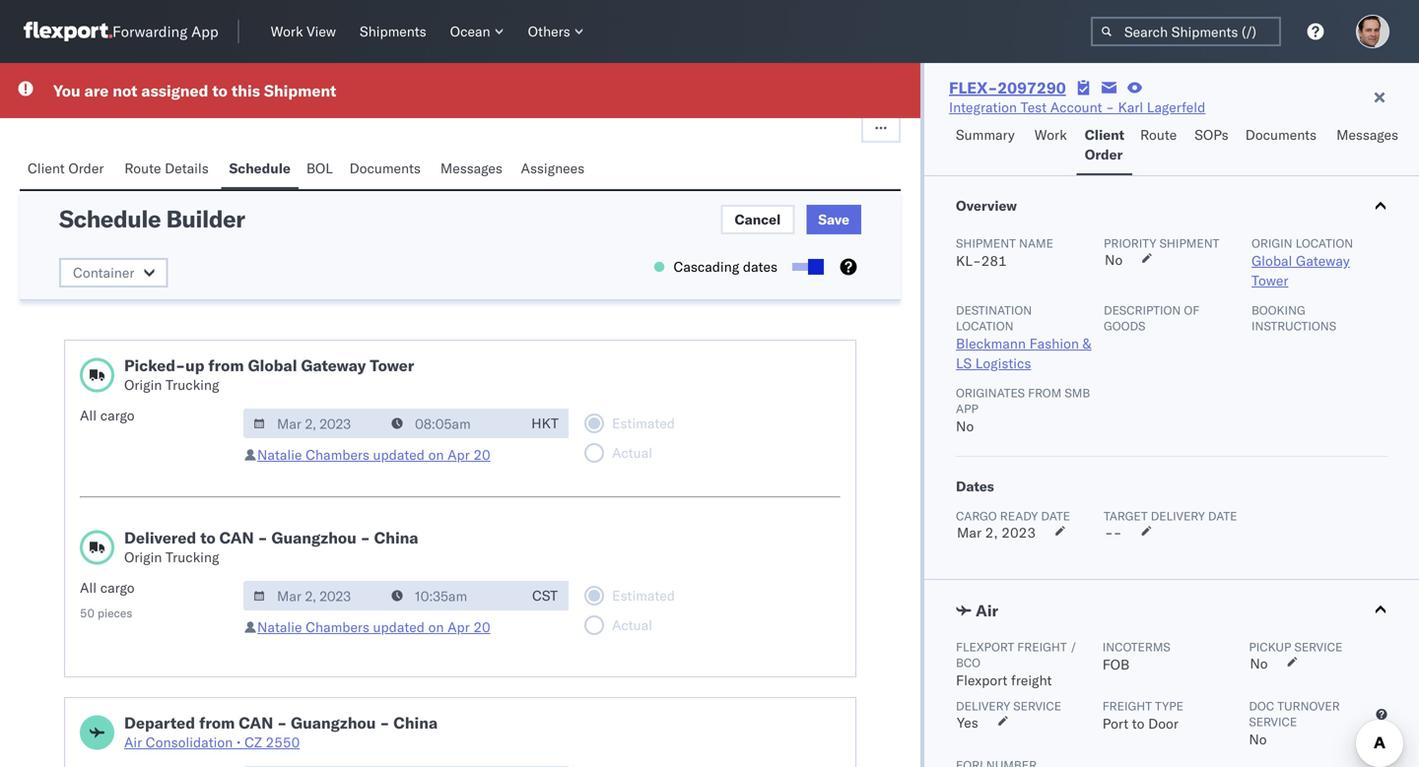 Task type: vqa. For each thing, say whether or not it's contained in the screenshot.
topmost MMM D, YYYY text field
yes



Task type: locate. For each thing, give the bounding box(es) containing it.
1 vertical spatial air
[[124, 734, 142, 751]]

work
[[271, 23, 303, 40], [1035, 126, 1067, 143]]

gateway up mmm d, yyyy text field on the left
[[301, 356, 366, 375]]

booking
[[1252, 303, 1305, 318]]

2 20 from the top
[[473, 619, 490, 636]]

1 vertical spatial shipment
[[956, 236, 1016, 251]]

1 vertical spatial tower
[[370, 356, 414, 375]]

china inside delivered to can - guangzhou - china origin trucking
[[374, 528, 418, 548]]

schedule left bol
[[229, 160, 291, 177]]

0 vertical spatial trucking
[[166, 376, 219, 394]]

1 horizontal spatial shipment
[[956, 236, 1016, 251]]

service down doc
[[1249, 715, 1297, 730]]

0 vertical spatial cargo
[[100, 407, 135, 424]]

chambers for guangzhou
[[306, 619, 369, 636]]

2550
[[266, 734, 300, 751]]

0 vertical spatial service
[[1294, 640, 1343, 655]]

dates
[[743, 258, 778, 275]]

bleckmann fashion & ls logistics link
[[956, 335, 1092, 372]]

0 horizontal spatial order
[[68, 160, 104, 177]]

origin up global gateway tower link
[[1252, 236, 1293, 251]]

0 vertical spatial origin
[[1252, 236, 1293, 251]]

cargo for all cargo
[[100, 407, 135, 424]]

1 horizontal spatial route
[[1140, 126, 1177, 143]]

1 horizontal spatial client
[[1085, 126, 1124, 143]]

2 vertical spatial from
[[199, 713, 235, 733]]

0 vertical spatial on
[[428, 446, 444, 464]]

to left this
[[212, 81, 228, 101]]

1 vertical spatial natalie chambers updated on apr 20
[[257, 619, 490, 636]]

chambers
[[306, 446, 369, 464], [306, 619, 369, 636]]

documents
[[1245, 126, 1317, 143], [349, 160, 421, 177]]

0 vertical spatial -- : -- -- text field
[[381, 409, 521, 439]]

origin inside the origin location global gateway tower
[[1252, 236, 1293, 251]]

1 vertical spatial china
[[393, 713, 438, 733]]

2 apr from the top
[[448, 619, 470, 636]]

priority shipment
[[1104, 236, 1219, 251]]

from for departed from can - guangzhou - china
[[199, 713, 235, 733]]

0 vertical spatial chambers
[[306, 446, 369, 464]]

can inside delivered to can - guangzhou - china origin trucking
[[219, 528, 254, 548]]

cargo ready date
[[956, 509, 1070, 524]]

cancel button
[[721, 205, 795, 235]]

documents right the sops
[[1245, 126, 1317, 143]]

1 all from the top
[[80, 407, 97, 424]]

client order
[[1085, 126, 1124, 163], [28, 160, 104, 177]]

documents button right bol
[[342, 151, 433, 189]]

global up mmm d, yyyy text field on the left
[[248, 356, 297, 375]]

natalie down mmm d, yyyy text field on the left
[[257, 446, 302, 464]]

trucking down the delivered
[[166, 549, 219, 566]]

0 vertical spatial messages
[[1336, 126, 1398, 143]]

1 natalie chambers updated on apr 20 button from the top
[[257, 446, 490, 464]]

flex-2097290 link
[[949, 78, 1066, 98]]

yes
[[957, 714, 978, 732]]

1 vertical spatial chambers
[[306, 619, 369, 636]]

to down the freight
[[1132, 715, 1145, 733]]

1 horizontal spatial gateway
[[1296, 252, 1350, 270]]

messages
[[1336, 126, 1398, 143], [440, 160, 502, 177]]

mmm d, yyyy text field down 2550
[[243, 767, 383, 768]]

2 trucking from the top
[[166, 549, 219, 566]]

1 vertical spatial schedule
[[59, 204, 161, 234]]

work button
[[1027, 117, 1077, 175]]

save
[[818, 211, 850, 228]]

trucking inside delivered to can - guangzhou - china origin trucking
[[166, 549, 219, 566]]

forwarding
[[112, 22, 188, 41]]

1 vertical spatial to
[[200, 528, 216, 548]]

app inside "link"
[[191, 22, 218, 41]]

forwarding app
[[112, 22, 218, 41]]

0 vertical spatial 20
[[473, 446, 490, 464]]

delivery
[[1151, 509, 1205, 524]]

gateway inside picked-up from global gateway tower origin trucking
[[301, 356, 366, 375]]

route down 'lagerfeld'
[[1140, 126, 1177, 143]]

0 vertical spatial schedule
[[229, 160, 291, 177]]

on
[[428, 446, 444, 464], [428, 619, 444, 636]]

no inside the originates from smb app no
[[956, 418, 974, 435]]

shipment name kl-281
[[956, 236, 1053, 270]]

0 horizontal spatial client order
[[28, 160, 104, 177]]

1 horizontal spatial client order
[[1085, 126, 1124, 163]]

schedule
[[229, 160, 291, 177], [59, 204, 161, 234]]

no down 'originates'
[[956, 418, 974, 435]]

0 horizontal spatial messages button
[[433, 151, 513, 189]]

freight left /
[[1017, 640, 1067, 655]]

to
[[212, 81, 228, 101], [200, 528, 216, 548], [1132, 715, 1145, 733]]

0 horizontal spatial route
[[124, 160, 161, 177]]

1 natalie from the top
[[257, 446, 302, 464]]

0 horizontal spatial app
[[191, 22, 218, 41]]

date right ready
[[1041, 509, 1070, 524]]

all inside all cargo 50 pieces
[[80, 579, 97, 597]]

1 vertical spatial -- : -- -- text field
[[381, 767, 521, 768]]

cascading
[[674, 258, 739, 275]]

all cargo 50 pieces
[[80, 579, 135, 621]]

location
[[1296, 236, 1353, 251], [956, 319, 1014, 334]]

location inside the origin location global gateway tower
[[1296, 236, 1353, 251]]

schedule inside button
[[229, 160, 291, 177]]

shipments link
[[352, 19, 434, 44]]

date for mar 2, 2023
[[1041, 509, 1070, 524]]

work left the view
[[271, 23, 303, 40]]

0 horizontal spatial client order button
[[20, 151, 117, 189]]

service down "flexport freight / bco flexport freight"
[[1013, 699, 1061, 714]]

work inside work view link
[[271, 23, 303, 40]]

1 updated from the top
[[373, 446, 425, 464]]

you are not assigned to this shipment
[[53, 81, 336, 101]]

client order down karl
[[1085, 126, 1124, 163]]

work down test
[[1035, 126, 1067, 143]]

global inside the origin location global gateway tower
[[1252, 252, 1292, 270]]

natalie chambers updated on apr 20 button down mmm d, yyyy text field on the left
[[257, 446, 490, 464]]

no down doc
[[1249, 731, 1267, 748]]

1 vertical spatial global
[[248, 356, 297, 375]]

natalie chambers updated on apr 20 button
[[257, 446, 490, 464], [257, 619, 490, 636]]

app right forwarding
[[191, 22, 218, 41]]

1 apr from the top
[[448, 446, 470, 464]]

tower up mmm d, yyyy text field on the left
[[370, 356, 414, 375]]

work inside work "button"
[[1035, 126, 1067, 143]]

can inside departed from can - guangzhou - china air consolidation • cz 2550
[[239, 713, 273, 733]]

0 vertical spatial china
[[374, 528, 418, 548]]

can up cz
[[239, 713, 273, 733]]

0 vertical spatial to
[[212, 81, 228, 101]]

origin
[[1252, 236, 1293, 251], [124, 376, 162, 394], [124, 549, 162, 566]]

schedule for schedule
[[229, 160, 291, 177]]

natalie for -
[[257, 619, 302, 636]]

0 horizontal spatial messages
[[440, 160, 502, 177]]

1 horizontal spatial messages button
[[1328, 117, 1409, 175]]

date for --
[[1208, 509, 1237, 524]]

2,
[[985, 524, 998, 542]]

delivered to can - guangzhou - china origin trucking
[[124, 528, 418, 566]]

target
[[1104, 509, 1148, 524]]

can right the delivered
[[219, 528, 254, 548]]

-
[[1106, 99, 1114, 116], [1105, 524, 1113, 542], [1113, 524, 1122, 542], [258, 528, 268, 548], [360, 528, 370, 548], [277, 713, 287, 733], [380, 713, 390, 733]]

2 vertical spatial to
[[1132, 715, 1145, 733]]

1 flexport from the top
[[956, 640, 1014, 655]]

smb
[[1065, 386, 1090, 401]]

0 vertical spatial natalie
[[257, 446, 302, 464]]

updated down -- : -- -- text box at the left bottom of the page
[[373, 619, 425, 636]]

to right the delivered
[[200, 528, 216, 548]]

20
[[473, 446, 490, 464], [473, 619, 490, 636]]

0 vertical spatial shipment
[[264, 81, 336, 101]]

order down are
[[68, 160, 104, 177]]

route details button
[[117, 151, 221, 189]]

date right delivery
[[1208, 509, 1237, 524]]

bco
[[956, 656, 981, 671]]

1 horizontal spatial work
[[1035, 126, 1067, 143]]

guangzhou inside departed from can - guangzhou - china air consolidation • cz 2550
[[291, 713, 376, 733]]

route inside button
[[124, 160, 161, 177]]

tower inside the origin location global gateway tower
[[1252, 272, 1288, 289]]

2 cargo from the top
[[100, 579, 135, 597]]

0 vertical spatial flexport
[[956, 640, 1014, 655]]

cargo down picked-
[[100, 407, 135, 424]]

0 vertical spatial freight
[[1017, 640, 1067, 655]]

2 flexport from the top
[[956, 672, 1008, 689]]

client order for the rightmost client order button
[[1085, 126, 1124, 163]]

description of goods
[[1104, 303, 1200, 334]]

natalie chambers updated on apr 20 down -- : -- -- text box at the left bottom of the page
[[257, 619, 490, 636]]

integration test account - karl lagerfeld link
[[949, 98, 1206, 117]]

MMM D, YYYY text field
[[243, 409, 383, 439]]

service for yes
[[1013, 699, 1061, 714]]

on for picked-up from global gateway tower
[[428, 446, 444, 464]]

save button
[[806, 205, 861, 235]]

incoterms
[[1102, 640, 1171, 655]]

1 cargo from the top
[[100, 407, 135, 424]]

guangzhou
[[272, 528, 357, 548], [291, 713, 376, 733]]

1 vertical spatial client
[[28, 160, 65, 177]]

order
[[1085, 146, 1123, 163], [68, 160, 104, 177]]

1 vertical spatial cargo
[[100, 579, 135, 597]]

1 chambers from the top
[[306, 446, 369, 464]]

mmm d, yyyy text field down delivered to can - guangzhou - china origin trucking
[[243, 581, 383, 611]]

2 on from the top
[[428, 619, 444, 636]]

1 vertical spatial gateway
[[301, 356, 366, 375]]

picked-up from global gateway tower origin trucking
[[124, 356, 414, 394]]

booking instructions
[[1252, 303, 1336, 334]]

china inside departed from can - guangzhou - china air consolidation • cz 2550
[[393, 713, 438, 733]]

updated down mmm d, yyyy text field on the left
[[373, 446, 425, 464]]

1 horizontal spatial air
[[976, 601, 998, 621]]

0 vertical spatial updated
[[373, 446, 425, 464]]

None checkbox
[[792, 263, 820, 271]]

0 vertical spatial apr
[[448, 446, 470, 464]]

location inside destination location bleckmann fashion & ls logistics
[[956, 319, 1014, 334]]

2 all from the top
[[80, 579, 97, 597]]

0 vertical spatial tower
[[1252, 272, 1288, 289]]

0 horizontal spatial global
[[248, 356, 297, 375]]

client order button down karl
[[1077, 117, 1132, 175]]

from up consolidation
[[199, 713, 235, 733]]

0 horizontal spatial schedule
[[59, 204, 161, 234]]

0 horizontal spatial client
[[28, 160, 65, 177]]

0 vertical spatial app
[[191, 22, 218, 41]]

-- : -- -- text field
[[381, 409, 521, 439], [381, 767, 521, 768]]

1 natalie chambers updated on apr 20 from the top
[[257, 446, 490, 464]]

updated for delivered to can - guangzhou - china
[[373, 619, 425, 636]]

1 vertical spatial mmm d, yyyy text field
[[243, 767, 383, 768]]

global up booking on the top right of the page
[[1252, 252, 1292, 270]]

1 horizontal spatial order
[[1085, 146, 1123, 163]]

air up bco
[[976, 601, 998, 621]]

1 horizontal spatial schedule
[[229, 160, 291, 177]]

client for the rightmost client order button
[[1085, 126, 1124, 143]]

fashion
[[1029, 335, 1079, 352]]

guangzhou for from
[[291, 713, 376, 733]]

0 vertical spatial can
[[219, 528, 254, 548]]

service right pickup
[[1294, 640, 1343, 655]]

shipment up 281
[[956, 236, 1016, 251]]

1 horizontal spatial app
[[956, 402, 978, 416]]

1 vertical spatial all
[[80, 579, 97, 597]]

2 natalie chambers updated on apr 20 button from the top
[[257, 619, 490, 636]]

from inside the originates from smb app no
[[1028, 386, 1062, 401]]

trucking down up
[[166, 376, 219, 394]]

0 vertical spatial natalie chambers updated on apr 20 button
[[257, 446, 490, 464]]

flexport. image
[[24, 22, 112, 41]]

overview button
[[924, 176, 1419, 236]]

trucking inside picked-up from global gateway tower origin trucking
[[166, 376, 219, 394]]

messages for the left messages button
[[440, 160, 502, 177]]

natalie chambers updated on apr 20 button down -- : -- -- text box at the left bottom of the page
[[257, 619, 490, 636]]

mar
[[957, 524, 982, 542]]

1 vertical spatial documents
[[349, 160, 421, 177]]

Search Shipments (/) text field
[[1091, 17, 1281, 46]]

1 date from the left
[[1041, 509, 1070, 524]]

global
[[1252, 252, 1292, 270], [248, 356, 297, 375]]

1 trucking from the top
[[166, 376, 219, 394]]

apr
[[448, 446, 470, 464], [448, 619, 470, 636]]

work for work view
[[271, 23, 303, 40]]

1 vertical spatial natalie chambers updated on apr 20 button
[[257, 619, 490, 636]]

1 vertical spatial 20
[[473, 619, 490, 636]]

1 vertical spatial work
[[1035, 126, 1067, 143]]

all
[[80, 407, 97, 424], [80, 579, 97, 597]]

0 horizontal spatial air
[[124, 734, 142, 751]]

1 horizontal spatial client order button
[[1077, 117, 1132, 175]]

route inside button
[[1140, 126, 1177, 143]]

guangzhou inside delivered to can - guangzhou - china origin trucking
[[272, 528, 357, 548]]

documents right bol "button"
[[349, 160, 421, 177]]

0 vertical spatial route
[[1140, 126, 1177, 143]]

0 vertical spatial global
[[1252, 252, 1292, 270]]

shipments
[[360, 23, 426, 40]]

1 vertical spatial natalie
[[257, 619, 302, 636]]

1 horizontal spatial date
[[1208, 509, 1237, 524]]

documents button
[[1237, 117, 1328, 175], [342, 151, 433, 189]]

delivery service
[[956, 699, 1061, 714]]

natalie down delivered to can - guangzhou - china origin trucking
[[257, 619, 302, 636]]

cargo up pieces
[[100, 579, 135, 597]]

lagerfeld
[[1147, 99, 1206, 116]]

apr for delivered to can - guangzhou - china
[[448, 619, 470, 636]]

flex-
[[949, 78, 998, 98]]

/
[[1070, 640, 1077, 655]]

0 vertical spatial location
[[1296, 236, 1353, 251]]

from right up
[[208, 356, 244, 375]]

2 updated from the top
[[373, 619, 425, 636]]

shipment inside shipment name kl-281
[[956, 236, 1016, 251]]

1 horizontal spatial documents
[[1245, 126, 1317, 143]]

0 vertical spatial work
[[271, 23, 303, 40]]

this
[[231, 81, 260, 101]]

2 natalie from the top
[[257, 619, 302, 636]]

1 vertical spatial apr
[[448, 619, 470, 636]]

2 natalie chambers updated on apr 20 from the top
[[257, 619, 490, 636]]

route for route
[[1140, 126, 1177, 143]]

can for to
[[219, 528, 254, 548]]

1 horizontal spatial messages
[[1336, 126, 1398, 143]]

1 vertical spatial guangzhou
[[291, 713, 376, 733]]

1 20 from the top
[[473, 446, 490, 464]]

0 horizontal spatial documents
[[349, 160, 421, 177]]

1 horizontal spatial global
[[1252, 252, 1292, 270]]

pickup service
[[1249, 640, 1343, 655]]

natalie for global
[[257, 446, 302, 464]]

freight up delivery service
[[1011, 672, 1052, 689]]

1 vertical spatial origin
[[124, 376, 162, 394]]

-- : -- -- text field
[[381, 581, 521, 611]]

freight
[[1102, 699, 1152, 714]]

client down you
[[28, 160, 65, 177]]

flexport up bco
[[956, 640, 1014, 655]]

0 horizontal spatial gateway
[[301, 356, 366, 375]]

from inside departed from can - guangzhou - china air consolidation • cz 2550
[[199, 713, 235, 733]]

1 vertical spatial location
[[956, 319, 1014, 334]]

MMM D, YYYY text field
[[243, 581, 383, 611], [243, 767, 383, 768]]

1 vertical spatial messages
[[440, 160, 502, 177]]

client
[[1085, 126, 1124, 143], [28, 160, 65, 177]]

0 vertical spatial gateway
[[1296, 252, 1350, 270]]

gateway up booking instructions
[[1296, 252, 1350, 270]]

1 vertical spatial from
[[1028, 386, 1062, 401]]

schedule for schedule builder
[[59, 204, 161, 234]]

2 vertical spatial origin
[[124, 549, 162, 566]]

summary
[[956, 126, 1015, 143]]

1 horizontal spatial location
[[1296, 236, 1353, 251]]

tower up booking on the top right of the page
[[1252, 272, 1288, 289]]

1 vertical spatial app
[[956, 402, 978, 416]]

shipment right this
[[264, 81, 336, 101]]

location up global gateway tower link
[[1296, 236, 1353, 251]]

origin down picked-
[[124, 376, 162, 394]]

1 vertical spatial trucking
[[166, 549, 219, 566]]

0 horizontal spatial date
[[1041, 509, 1070, 524]]

work view
[[271, 23, 336, 40]]

location for global gateway tower
[[1296, 236, 1353, 251]]

cargo inside all cargo 50 pieces
[[100, 579, 135, 597]]

0 horizontal spatial tower
[[370, 356, 414, 375]]

freight type port to door
[[1102, 699, 1183, 733]]

air down departed on the left bottom of the page
[[124, 734, 142, 751]]

service
[[1294, 640, 1343, 655], [1013, 699, 1061, 714], [1249, 715, 1297, 730]]

air inside departed from can - guangzhou - china air consolidation • cz 2550
[[124, 734, 142, 751]]

2 date from the left
[[1208, 509, 1237, 524]]

order right work "button"
[[1085, 146, 1123, 163]]

2 vertical spatial service
[[1249, 715, 1297, 730]]

air inside button
[[976, 601, 998, 621]]

client order down you
[[28, 160, 104, 177]]

client down karl
[[1085, 126, 1124, 143]]

20 for delivered to can - guangzhou - china
[[473, 619, 490, 636]]

route
[[1140, 126, 1177, 143], [124, 160, 161, 177]]

route left details
[[124, 160, 161, 177]]

2 chambers from the top
[[306, 619, 369, 636]]

from inside picked-up from global gateway tower origin trucking
[[208, 356, 244, 375]]

location for bleckmann fashion & ls logistics
[[956, 319, 1014, 334]]

1 mmm d, yyyy text field from the top
[[243, 581, 383, 611]]

pieces
[[98, 606, 132, 621]]

app down 'originates'
[[956, 402, 978, 416]]

1 vertical spatial service
[[1013, 699, 1061, 714]]

documents button right the sops
[[1237, 117, 1328, 175]]

1 on from the top
[[428, 446, 444, 464]]

from left smb
[[1028, 386, 1062, 401]]

1 vertical spatial on
[[428, 619, 444, 636]]

route details
[[124, 160, 209, 177]]

1 vertical spatial flexport
[[956, 672, 1008, 689]]

client order button down you
[[20, 151, 117, 189]]

origin down the delivered
[[124, 549, 162, 566]]

type
[[1155, 699, 1183, 714]]

are
[[84, 81, 109, 101]]

gateway
[[1296, 252, 1350, 270], [301, 356, 366, 375]]

location down the destination
[[956, 319, 1014, 334]]

1 vertical spatial route
[[124, 160, 161, 177]]

0 horizontal spatial location
[[956, 319, 1014, 334]]

flexport down bco
[[956, 672, 1008, 689]]

natalie chambers updated on apr 20 down mmm d, yyyy text field on the left
[[257, 446, 490, 464]]

schedule up container
[[59, 204, 161, 234]]



Task type: describe. For each thing, give the bounding box(es) containing it.
china for delivered to can - guangzhou - china
[[374, 528, 418, 548]]

no down pickup
[[1250, 655, 1268, 673]]

natalie chambers updated on apr 20 button for tower
[[257, 446, 490, 464]]

container button
[[59, 258, 168, 288]]

&
[[1083, 335, 1092, 352]]

work for work
[[1035, 126, 1067, 143]]

integration
[[949, 99, 1017, 116]]

2 mmm d, yyyy text field from the top
[[243, 767, 383, 768]]

natalie chambers updated on apr 20 for tower
[[257, 446, 490, 464]]

guangzhou for to
[[272, 528, 357, 548]]

departed from can - guangzhou - china air consolidation • cz 2550
[[124, 713, 438, 751]]

origin inside delivered to can - guangzhou - china origin trucking
[[124, 549, 162, 566]]

schedule builder
[[59, 204, 245, 234]]

description
[[1104, 303, 1181, 318]]

flexport freight / bco flexport freight
[[956, 640, 1077, 689]]

client order for the left client order button
[[28, 160, 104, 177]]

container
[[73, 264, 134, 281]]

turnover
[[1277, 699, 1340, 714]]

schedule button
[[221, 151, 298, 189]]

flex-2097290
[[949, 78, 1066, 98]]

up
[[185, 356, 204, 375]]

2 -- : -- -- text field from the top
[[381, 767, 521, 768]]

assignees button
[[513, 151, 596, 189]]

summary button
[[948, 117, 1027, 175]]

from for originates from smb app
[[1028, 386, 1062, 401]]

service inside doc turnover service
[[1249, 715, 1297, 730]]

all for all cargo
[[80, 407, 97, 424]]

air button
[[924, 580, 1419, 640]]

tower inside picked-up from global gateway tower origin trucking
[[370, 356, 414, 375]]

sops
[[1195, 126, 1229, 143]]

integration test account - karl lagerfeld
[[949, 99, 1206, 116]]

pickup
[[1249, 640, 1291, 655]]

1 -- : -- -- text field from the top
[[381, 409, 521, 439]]

- inside 'link'
[[1106, 99, 1114, 116]]

service for no
[[1294, 640, 1343, 655]]

ocean button
[[442, 19, 512, 44]]

20 for picked-up from global gateway tower
[[473, 446, 490, 464]]

kl-
[[956, 252, 981, 270]]

hkt
[[531, 415, 559, 432]]

originates from smb app no
[[956, 386, 1090, 435]]

origin inside picked-up from global gateway tower origin trucking
[[124, 376, 162, 394]]

doc turnover service
[[1249, 699, 1340, 730]]

picked-
[[124, 356, 185, 375]]

work view link
[[263, 19, 344, 44]]

bol button
[[298, 151, 342, 189]]

gateway inside the origin location global gateway tower
[[1296, 252, 1350, 270]]

cz
[[245, 734, 262, 751]]

view
[[307, 23, 336, 40]]

global gateway tower link
[[1252, 252, 1350, 289]]

all cargo
[[80, 407, 135, 424]]

all for all cargo 50 pieces
[[80, 579, 97, 597]]

logistics
[[975, 355, 1031, 372]]

1 vertical spatial freight
[[1011, 672, 1052, 689]]

ocean
[[450, 23, 490, 40]]

no down priority
[[1105, 251, 1123, 269]]

account
[[1050, 99, 1102, 116]]

details
[[165, 160, 209, 177]]

•
[[236, 734, 241, 751]]

to inside delivered to can - guangzhou - china origin trucking
[[200, 528, 216, 548]]

target delivery date
[[1104, 509, 1237, 524]]

client for the left client order button
[[28, 160, 65, 177]]

0 vertical spatial documents
[[1245, 126, 1317, 143]]

messages for the rightmost messages button
[[1336, 126, 1398, 143]]

you
[[53, 81, 80, 101]]

goods
[[1104, 319, 1145, 334]]

global inside picked-up from global gateway tower origin trucking
[[248, 356, 297, 375]]

cst
[[532, 587, 558, 605]]

route for route details
[[124, 160, 161, 177]]

281
[[981, 252, 1007, 270]]

originates
[[956, 386, 1025, 401]]

air consolidation • cz 2550 link
[[124, 733, 438, 753]]

natalie chambers updated on apr 20 button for -
[[257, 619, 490, 636]]

bol
[[306, 160, 333, 177]]

not
[[113, 81, 137, 101]]

mar 2, 2023
[[957, 524, 1036, 542]]

china for departed from can - guangzhou - china
[[393, 713, 438, 733]]

consolidation
[[146, 734, 233, 751]]

karl
[[1118, 99, 1143, 116]]

updated for picked-up from global gateway tower
[[373, 446, 425, 464]]

departed
[[124, 713, 195, 733]]

app inside the originates from smb app no
[[956, 402, 978, 416]]

0 horizontal spatial documents button
[[342, 151, 433, 189]]

can for from
[[239, 713, 273, 733]]

assignees
[[521, 160, 585, 177]]

cargo for all cargo 50 pieces
[[100, 579, 135, 597]]

instructions
[[1252, 319, 1336, 334]]

delivered
[[124, 528, 196, 548]]

apr for picked-up from global gateway tower
[[448, 446, 470, 464]]

chambers for gateway
[[306, 446, 369, 464]]

door
[[1148, 715, 1178, 733]]

doc
[[1249, 699, 1274, 714]]

destination
[[956, 303, 1032, 318]]

on for delivered to can - guangzhou - china
[[428, 619, 444, 636]]

ready
[[1000, 509, 1038, 524]]

shipment
[[1159, 236, 1219, 251]]

2097290
[[998, 78, 1066, 98]]

1 horizontal spatial documents button
[[1237, 117, 1328, 175]]

assigned
[[141, 81, 208, 101]]

to inside the freight type port to door
[[1132, 715, 1145, 733]]

bleckmann
[[956, 335, 1026, 352]]

dates
[[956, 478, 994, 495]]

test
[[1021, 99, 1047, 116]]

--
[[1105, 524, 1122, 542]]

route button
[[1132, 117, 1187, 175]]

ls
[[956, 355, 972, 372]]

50
[[80, 606, 94, 621]]

others button
[[520, 19, 592, 44]]

natalie chambers updated on apr 20 for -
[[257, 619, 490, 636]]

0 horizontal spatial shipment
[[264, 81, 336, 101]]

overview
[[956, 197, 1017, 214]]



